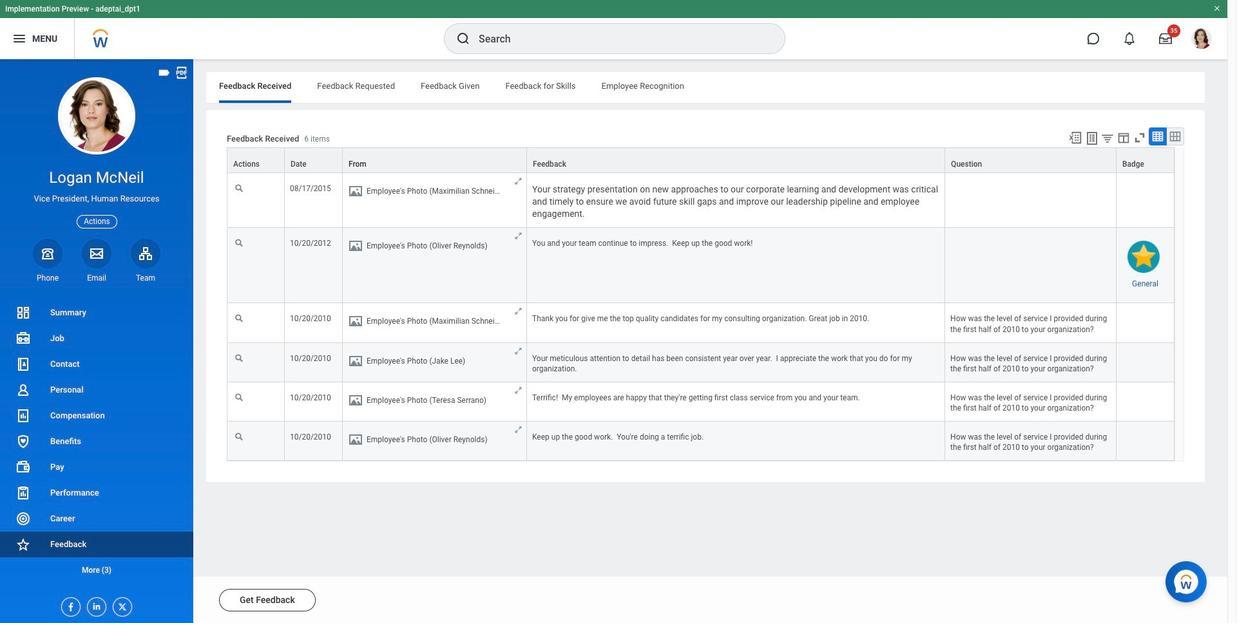 Task type: locate. For each thing, give the bounding box(es) containing it.
0 vertical spatial grow image
[[514, 232, 523, 241]]

6 image image from the top
[[348, 432, 363, 448]]

image image
[[348, 184, 363, 199], [348, 239, 363, 254], [348, 314, 363, 330], [348, 353, 363, 369], [348, 393, 363, 408], [348, 432, 363, 448]]

team logan mcneil element
[[131, 273, 160, 283]]

email logan mcneil element
[[82, 273, 111, 283]]

row
[[227, 148, 1175, 174], [227, 173, 1175, 228], [227, 228, 1175, 304], [227, 304, 1175, 343], [227, 343, 1175, 383], [227, 383, 1175, 422], [227, 422, 1175, 461]]

4 image image from the top
[[348, 353, 363, 369]]

list
[[0, 300, 193, 584]]

2 vertical spatial grow image
[[514, 346, 523, 356]]

3 grow image from the top
[[514, 346, 523, 356]]

Search Workday  search field
[[479, 24, 758, 53]]

career image
[[15, 512, 31, 527]]

export to excel image
[[1068, 131, 1082, 145]]

feedback image
[[15, 537, 31, 553]]

notifications large image
[[1123, 32, 1136, 45]]

grow image
[[514, 232, 523, 241], [514, 307, 523, 317], [514, 346, 523, 356]]

cell
[[343, 173, 527, 228], [945, 173, 1117, 228], [1117, 173, 1175, 228], [343, 228, 527, 304], [945, 228, 1117, 304], [343, 304, 527, 343], [1117, 304, 1175, 343], [343, 343, 527, 383], [1117, 343, 1175, 383], [343, 383, 527, 422], [1117, 383, 1175, 422], [343, 422, 527, 461], [1117, 422, 1175, 461]]

4 row from the top
[[227, 304, 1175, 343]]

mail image
[[89, 246, 104, 261]]

toolbar
[[1062, 128, 1184, 148]]

phone logan mcneil element
[[33, 273, 62, 283]]

3 grow image from the top
[[514, 425, 523, 435]]

grow image
[[514, 177, 523, 186], [514, 386, 523, 395], [514, 425, 523, 435]]

tab list
[[206, 72, 1205, 103]]

profile logan mcneil image
[[1191, 28, 1212, 52]]

x image
[[113, 599, 128, 613]]

2 grow image from the top
[[514, 386, 523, 395]]

0 vertical spatial grow image
[[514, 177, 523, 186]]

grow image for sixth image from the bottom of the page
[[514, 177, 523, 186]]

grow image for third image from the bottom
[[514, 346, 523, 356]]

select to filter grid data image
[[1100, 131, 1115, 145]]

1 row from the top
[[227, 148, 1175, 174]]

1 vertical spatial grow image
[[514, 386, 523, 395]]

2 row from the top
[[227, 173, 1175, 228]]

grow image for third image
[[514, 307, 523, 317]]

pay image
[[15, 460, 31, 475]]

banner
[[0, 0, 1227, 59]]

2 grow image from the top
[[514, 307, 523, 317]]

7 row from the top
[[227, 422, 1175, 461]]

1 grow image from the top
[[514, 177, 523, 186]]

badge image
[[1128, 241, 1160, 273]]

2 vertical spatial grow image
[[514, 425, 523, 435]]

1 vertical spatial grow image
[[514, 307, 523, 317]]

fullscreen image
[[1133, 131, 1147, 145]]

navigation pane region
[[0, 59, 193, 624]]

1 column header from the left
[[227, 148, 285, 174]]

contact image
[[15, 357, 31, 372]]

1 grow image from the top
[[514, 232, 523, 241]]

personal image
[[15, 383, 31, 398]]

benefits image
[[15, 434, 31, 450]]

column header
[[227, 148, 285, 174], [285, 148, 343, 174]]



Task type: vqa. For each thing, say whether or not it's contained in the screenshot.
Navigation pane "region"
yes



Task type: describe. For each thing, give the bounding box(es) containing it.
tag image
[[157, 66, 171, 80]]

linkedin image
[[88, 599, 102, 612]]

2 column header from the left
[[285, 148, 343, 174]]

grow image for second image
[[514, 232, 523, 241]]

phone image
[[39, 246, 57, 261]]

compensation image
[[15, 408, 31, 424]]

5 row from the top
[[227, 343, 1175, 383]]

export to worksheets image
[[1084, 131, 1100, 146]]

justify image
[[12, 31, 27, 46]]

view printable version (pdf) image
[[175, 66, 189, 80]]

job image
[[15, 331, 31, 347]]

close environment banner image
[[1213, 5, 1221, 12]]

5 image image from the top
[[348, 393, 363, 408]]

grow image for fifth image from the top
[[514, 386, 523, 395]]

summary image
[[15, 305, 31, 321]]

3 row from the top
[[227, 228, 1175, 304]]

3 image image from the top
[[348, 314, 363, 330]]

facebook image
[[62, 599, 76, 613]]

2 image image from the top
[[348, 239, 363, 254]]

performance image
[[15, 486, 31, 501]]

click to view/edit grid preferences image
[[1117, 131, 1131, 145]]

inbox large image
[[1159, 32, 1172, 45]]

grow image for first image from the bottom of the page
[[514, 425, 523, 435]]

6 row from the top
[[227, 383, 1175, 422]]

expand table image
[[1169, 130, 1182, 143]]

search image
[[456, 31, 471, 46]]

table image
[[1151, 130, 1164, 143]]

1 image image from the top
[[348, 184, 363, 199]]

view team image
[[138, 246, 153, 261]]



